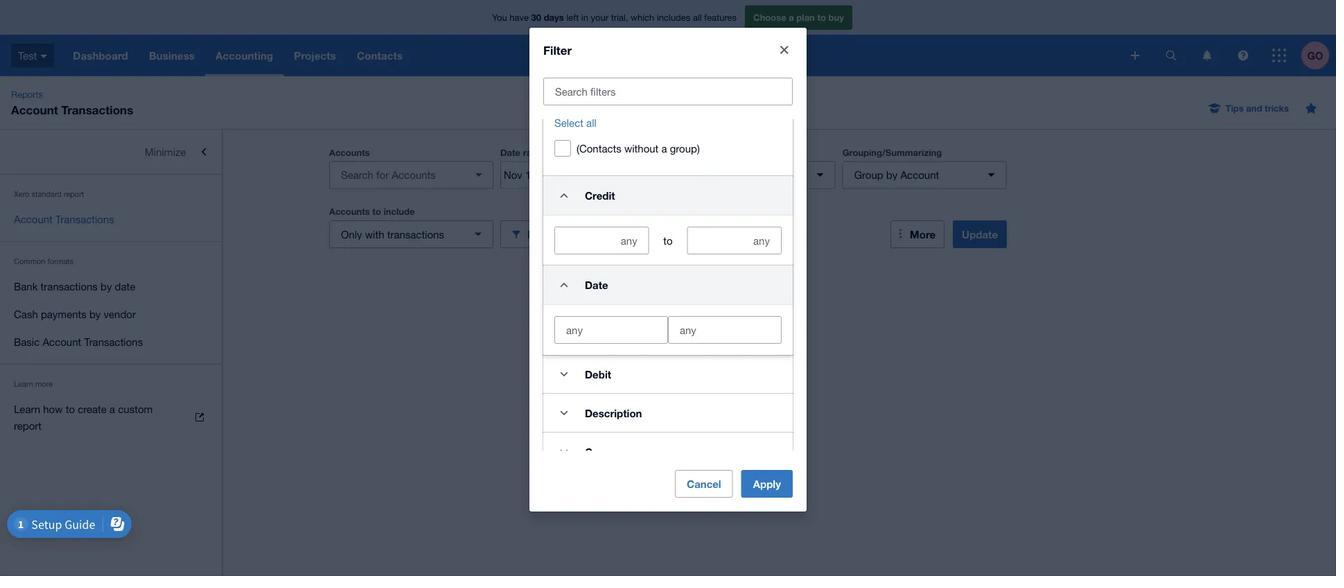 Task type: describe. For each thing, give the bounding box(es) containing it.
trial,
[[611, 12, 628, 23]]

expand image
[[550, 438, 578, 466]]

without
[[624, 142, 659, 154]]

collapse image for credit
[[550, 181, 578, 209]]

more
[[35, 380, 53, 389]]

cash payments by vendor link
[[0, 300, 222, 328]]

plan
[[797, 12, 815, 23]]

only with transactions button
[[329, 220, 493, 248]]

to inside 'go' banner
[[818, 12, 826, 23]]

selected
[[740, 169, 779, 181]]

(contacts
[[577, 142, 622, 154]]

tips
[[1226, 103, 1244, 113]]

transactions for reports account transactions
[[61, 103, 133, 116]]

go
[[1308, 49, 1324, 62]]

account transactions
[[14, 213, 114, 225]]

bank transactions by date
[[14, 280, 135, 292]]

test button
[[0, 35, 63, 76]]

vendor
[[104, 308, 136, 320]]

date
[[115, 280, 135, 292]]

1 vertical spatial transactions
[[55, 213, 114, 225]]

apply
[[753, 478, 781, 490]]

by inside popup button
[[886, 169, 898, 181]]

in
[[581, 12, 588, 23]]

account down xero
[[14, 213, 53, 225]]

more
[[910, 228, 936, 241]]

30
[[531, 12, 541, 23]]

description
[[585, 407, 642, 419]]

group by account
[[854, 169, 939, 181]]

1 any number field from the left
[[555, 227, 649, 254]]

include
[[384, 206, 415, 217]]

filter inside dialog
[[543, 43, 572, 57]]

choose a plan to buy
[[753, 12, 844, 23]]

credit
[[585, 189, 615, 202]]

1 svg image from the left
[[1166, 50, 1177, 61]]

reports account transactions
[[11, 89, 133, 116]]

minimize
[[145, 146, 186, 158]]

transactions for basic account transactions
[[84, 336, 143, 348]]

cancel
[[687, 478, 721, 490]]

month
[[572, 147, 598, 158]]

reports link
[[6, 87, 49, 101]]

how
[[43, 403, 63, 415]]

reports
[[11, 89, 43, 99]]

your
[[591, 12, 609, 23]]

date for date
[[585, 279, 608, 291]]

cash payments by vendor
[[14, 308, 136, 320]]

close image
[[771, 36, 799, 64]]

expand image for debit
[[550, 360, 578, 388]]

update
[[962, 228, 998, 241]]

group)
[[670, 142, 700, 154]]

0 horizontal spatial transactions
[[41, 280, 98, 292]]

left
[[567, 12, 579, 23]]

(contacts without a group)
[[577, 142, 700, 154]]

tips and tricks
[[1226, 103, 1289, 113]]

have
[[510, 12, 529, 23]]

you have 30 days left in your trial, which includes all features
[[492, 12, 737, 23]]

account inside reports account transactions
[[11, 103, 58, 116]]

select all button
[[555, 114, 597, 131]]

common formats
[[14, 257, 73, 266]]

navigation inside 'go' banner
[[63, 35, 1122, 76]]

buy
[[829, 12, 844, 23]]

choose
[[753, 12, 787, 23]]

formats
[[47, 257, 73, 266]]

grouping/summarizing
[[843, 147, 942, 158]]

accounts for accounts
[[329, 147, 370, 158]]

basic account transactions
[[14, 336, 143, 348]]

bank transactions by date link
[[0, 272, 222, 300]]

columns
[[698, 169, 737, 181]]

learn how to create a custom report
[[14, 403, 153, 432]]

all inside 'go' banner
[[693, 12, 702, 23]]

standard
[[32, 190, 62, 199]]

learn how to create a custom report link
[[0, 395, 222, 439]]

includes
[[657, 12, 691, 23]]

which
[[631, 12, 655, 23]]

you
[[492, 12, 507, 23]]

account inside popup button
[[901, 169, 939, 181]]

custom
[[118, 403, 153, 415]]

group by account button
[[843, 161, 1007, 189]]

more button
[[891, 220, 945, 248]]

learn for learn more
[[14, 380, 33, 389]]



Task type: vqa. For each thing, say whether or not it's contained in the screenshot.
APPLY button
yes



Task type: locate. For each thing, give the bounding box(es) containing it.
transactions down "include"
[[387, 228, 444, 240]]

2 any number field from the left
[[688, 227, 781, 254]]

2 svg image from the left
[[1238, 50, 1249, 61]]

date down filter button
[[585, 279, 608, 291]]

2 learn from the top
[[14, 403, 40, 415]]

filter button
[[500, 220, 665, 248]]

collapse image left credit
[[550, 181, 578, 209]]

basic
[[14, 336, 40, 348]]

any number field
[[555, 227, 649, 254], [688, 227, 781, 254]]

gross
[[585, 446, 614, 458]]

to
[[818, 12, 826, 23], [372, 206, 381, 217], [664, 234, 673, 246], [66, 403, 75, 415]]

to inside filter dialog
[[664, 234, 673, 246]]

1 expand image from the top
[[550, 360, 578, 388]]

transactions down xero standard report
[[55, 213, 114, 225]]

transactions down formats
[[41, 280, 98, 292]]

1 vertical spatial select start date field
[[555, 317, 668, 343]]

report up account transactions at the left of page
[[64, 190, 84, 199]]

go banner
[[0, 0, 1336, 76]]

range
[[523, 147, 548, 158]]

apply button
[[742, 470, 793, 498]]

by for date
[[101, 280, 112, 292]]

expand image for description
[[550, 399, 578, 427]]

accounts to include
[[329, 206, 415, 217]]

to inside learn how to create a custom report
[[66, 403, 75, 415]]

accounts
[[329, 147, 370, 158], [329, 206, 370, 217]]

1 vertical spatial transactions
[[41, 280, 98, 292]]

transactions inside reports account transactions
[[61, 103, 133, 116]]

Select end date field
[[569, 162, 637, 188], [669, 317, 781, 343]]

transactions
[[61, 103, 133, 116], [55, 213, 114, 225], [84, 336, 143, 348]]

1 vertical spatial a
[[662, 142, 667, 154]]

filter inside button
[[527, 228, 553, 241]]

cancel button
[[675, 470, 733, 498]]

1 horizontal spatial all
[[693, 12, 702, 23]]

select
[[555, 116, 584, 128]]

by left the date
[[101, 280, 112, 292]]

0 vertical spatial expand image
[[550, 360, 578, 388]]

a inside learn how to create a custom report
[[110, 403, 115, 415]]

Select start date field
[[501, 162, 569, 188], [555, 317, 668, 343]]

1 vertical spatial accounts
[[329, 206, 370, 217]]

0 horizontal spatial a
[[110, 403, 115, 415]]

1 accounts from the top
[[329, 147, 370, 158]]

accounts up only
[[329, 206, 370, 217]]

date inside filter dialog
[[585, 279, 608, 291]]

all left "features"
[[693, 12, 702, 23]]

0 vertical spatial by
[[886, 169, 898, 181]]

2 vertical spatial transactions
[[84, 336, 143, 348]]

svg image
[[1273, 49, 1287, 62], [1203, 50, 1212, 61], [1131, 51, 1140, 60], [40, 55, 47, 58]]

expand image
[[550, 360, 578, 388], [550, 399, 578, 427]]

0 vertical spatial learn
[[14, 380, 33, 389]]

tricks
[[1265, 103, 1289, 113]]

transactions
[[387, 228, 444, 240], [41, 280, 98, 292]]

accounts up 'accounts to include'
[[329, 147, 370, 158]]

1 vertical spatial learn
[[14, 403, 40, 415]]

0 vertical spatial all
[[693, 12, 702, 23]]

select start date field inside filter dialog
[[555, 317, 668, 343]]

1 vertical spatial select end date field
[[669, 317, 781, 343]]

xero
[[14, 190, 29, 199]]

this
[[553, 147, 570, 158]]

0 vertical spatial report
[[64, 190, 84, 199]]

1 horizontal spatial any number field
[[688, 227, 781, 254]]

a inside filter dialog
[[662, 142, 667, 154]]

1 vertical spatial collapse image
[[550, 271, 578, 299]]

1 vertical spatial filter
[[527, 228, 553, 241]]

learn
[[14, 380, 33, 389], [14, 403, 40, 415]]

transactions down cash payments by vendor link
[[84, 336, 143, 348]]

2 vertical spatial a
[[110, 403, 115, 415]]

group
[[854, 169, 884, 181]]

days
[[544, 12, 564, 23]]

2 vertical spatial by
[[89, 308, 101, 320]]

by down grouping/summarizing
[[886, 169, 898, 181]]

update button
[[953, 220, 1007, 248]]

any number field down 10 columns selected
[[688, 227, 781, 254]]

transactions up the minimize button
[[61, 103, 133, 116]]

by left the vendor
[[89, 308, 101, 320]]

1 learn from the top
[[14, 380, 33, 389]]

0 vertical spatial collapse image
[[550, 181, 578, 209]]

1 vertical spatial expand image
[[550, 399, 578, 427]]

1 vertical spatial all
[[587, 116, 597, 128]]

learn left the more
[[14, 380, 33, 389]]

0 vertical spatial accounts
[[329, 147, 370, 158]]

0 horizontal spatial all
[[587, 116, 597, 128]]

0 horizontal spatial svg image
[[1166, 50, 1177, 61]]

2 horizontal spatial a
[[789, 12, 794, 23]]

2 expand image from the top
[[550, 399, 578, 427]]

xero standard report
[[14, 190, 84, 199]]

filter
[[543, 43, 572, 57], [527, 228, 553, 241]]

date range this month
[[500, 147, 598, 158]]

date
[[500, 147, 521, 158], [585, 279, 608, 291]]

0 horizontal spatial select end date field
[[569, 162, 637, 188]]

date for date range this month
[[500, 147, 521, 158]]

a inside 'go' banner
[[789, 12, 794, 23]]

0 horizontal spatial date
[[500, 147, 521, 158]]

expand image left debit
[[550, 360, 578, 388]]

1 vertical spatial by
[[101, 280, 112, 292]]

1 horizontal spatial transactions
[[387, 228, 444, 240]]

transactions inside popup button
[[387, 228, 444, 240]]

cash
[[14, 308, 38, 320]]

columns
[[672, 147, 710, 158]]

a left the plan
[[789, 12, 794, 23]]

account down grouping/summarizing
[[901, 169, 939, 181]]

report
[[64, 190, 84, 199], [14, 419, 42, 432]]

account
[[11, 103, 58, 116], [901, 169, 939, 181], [14, 213, 53, 225], [43, 336, 81, 348]]

expand image up expand icon
[[550, 399, 578, 427]]

and
[[1247, 103, 1263, 113]]

1 horizontal spatial report
[[64, 190, 84, 199]]

all right select
[[587, 116, 597, 128]]

10
[[683, 169, 695, 181]]

learn down learn more
[[14, 403, 40, 415]]

learn for learn how to create a custom report
[[14, 403, 40, 415]]

account transactions link
[[0, 205, 222, 233]]

0 vertical spatial select start date field
[[501, 162, 569, 188]]

learn inside learn how to create a custom report
[[14, 403, 40, 415]]

2 accounts from the top
[[329, 206, 370, 217]]

select all
[[555, 116, 597, 128]]

1 horizontal spatial svg image
[[1238, 50, 1249, 61]]

only with transactions
[[341, 228, 444, 240]]

svg image inside 'test' popup button
[[40, 55, 47, 58]]

by
[[886, 169, 898, 181], [101, 280, 112, 292], [89, 308, 101, 320]]

only
[[341, 228, 362, 240]]

tips and tricks button
[[1201, 97, 1298, 119]]

2 collapse image from the top
[[550, 271, 578, 299]]

1 collapse image from the top
[[550, 181, 578, 209]]

all inside button
[[587, 116, 597, 128]]

0 vertical spatial a
[[789, 12, 794, 23]]

a right create
[[110, 403, 115, 415]]

1 horizontal spatial a
[[662, 142, 667, 154]]

features
[[704, 12, 737, 23]]

account down reports link
[[11, 103, 58, 116]]

0 horizontal spatial report
[[14, 419, 42, 432]]

basic account transactions link
[[0, 328, 222, 356]]

0 vertical spatial date
[[500, 147, 521, 158]]

10 columns selected
[[683, 169, 779, 181]]

a left "group)"
[[662, 142, 667, 154]]

report down learn more
[[14, 419, 42, 432]]

svg image
[[1166, 50, 1177, 61], [1238, 50, 1249, 61]]

debit
[[585, 368, 611, 380]]

0 vertical spatial transactions
[[387, 228, 444, 240]]

0 vertical spatial select end date field
[[569, 162, 637, 188]]

1 horizontal spatial date
[[585, 279, 608, 291]]

report inside learn how to create a custom report
[[14, 419, 42, 432]]

with
[[365, 228, 384, 240]]

accounts for accounts to include
[[329, 206, 370, 217]]

learn more
[[14, 380, 53, 389]]

0 vertical spatial filter
[[543, 43, 572, 57]]

payments
[[41, 308, 86, 320]]

collapse image down filter button
[[550, 271, 578, 299]]

navigation
[[63, 35, 1122, 76]]

a
[[789, 12, 794, 23], [662, 142, 667, 154], [110, 403, 115, 415]]

filter dialog
[[530, 28, 807, 512]]

all
[[693, 12, 702, 23], [587, 116, 597, 128]]

collapse image
[[550, 181, 578, 209], [550, 271, 578, 299]]

create
[[78, 403, 107, 415]]

1 vertical spatial date
[[585, 279, 608, 291]]

1 vertical spatial report
[[14, 419, 42, 432]]

bank
[[14, 280, 38, 292]]

collapse image for date
[[550, 271, 578, 299]]

go button
[[1302, 35, 1336, 76]]

test
[[18, 49, 37, 62]]

1 horizontal spatial select end date field
[[669, 317, 781, 343]]

date left range
[[500, 147, 521, 158]]

common
[[14, 257, 45, 266]]

0 vertical spatial transactions
[[61, 103, 133, 116]]

minimize button
[[0, 138, 222, 166]]

by for vendor
[[89, 308, 101, 320]]

account down payments
[[43, 336, 81, 348]]

any number field down credit
[[555, 227, 649, 254]]

0 horizontal spatial any number field
[[555, 227, 649, 254]]

select start date field down range
[[501, 162, 569, 188]]

Search filters field
[[544, 78, 792, 105]]

select start date field up debit
[[555, 317, 668, 343]]



